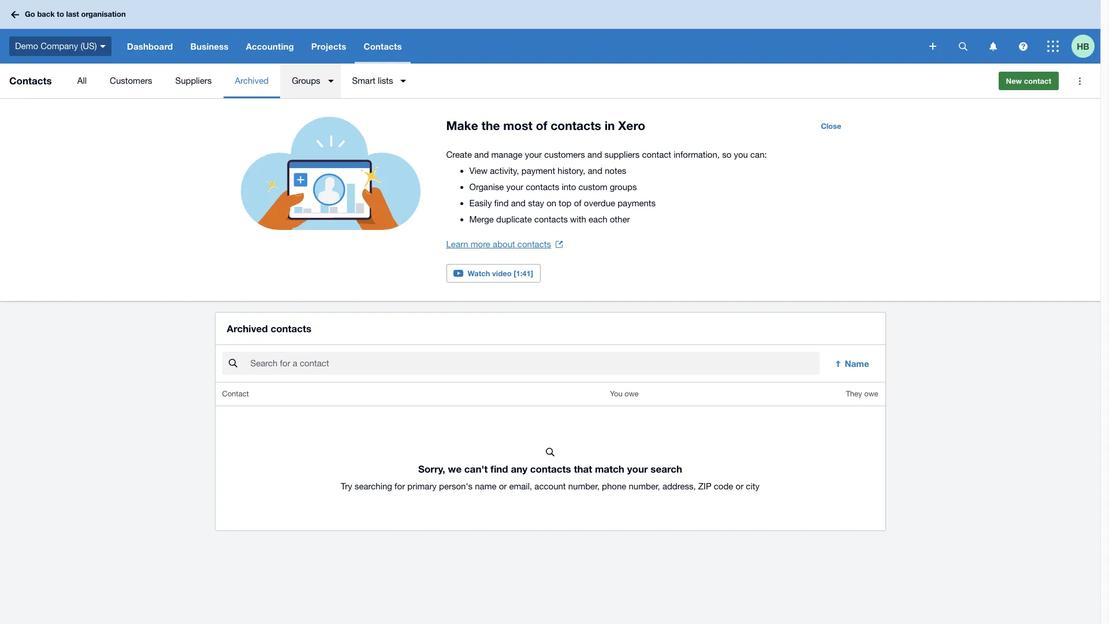 Task type: vqa. For each thing, say whether or not it's contained in the screenshot.
the business
yes



Task type: locate. For each thing, give the bounding box(es) containing it.
0 horizontal spatial your
[[506, 182, 524, 192]]

payment
[[522, 166, 555, 176]]

your
[[525, 150, 542, 159], [506, 182, 524, 192], [627, 463, 648, 475]]

organise
[[469, 182, 504, 192]]

new contact button
[[999, 72, 1059, 90]]

of
[[536, 118, 547, 133], [574, 198, 582, 208]]

name
[[475, 481, 497, 491]]

contact right suppliers
[[642, 150, 671, 159]]

1 vertical spatial archived
[[227, 322, 268, 335]]

your up payment
[[525, 150, 542, 159]]

your down activity,
[[506, 182, 524, 192]]

name
[[845, 358, 869, 369]]

customers button
[[98, 64, 164, 98]]

1 horizontal spatial contacts
[[364, 41, 402, 51]]

2 number, from the left
[[629, 481, 660, 491]]

menu containing all
[[66, 64, 990, 98]]

owe
[[625, 390, 639, 398], [865, 390, 879, 398]]

history,
[[558, 166, 586, 176]]

contacts
[[364, 41, 402, 51], [9, 75, 52, 87]]

and up custom
[[588, 166, 603, 176]]

business
[[190, 41, 229, 51]]

1 vertical spatial find
[[491, 463, 508, 475]]

of right top
[[574, 198, 582, 208]]

suppliers button
[[164, 64, 223, 98]]

owe for you owe
[[625, 390, 639, 398]]

contact right new
[[1024, 76, 1052, 86]]

owe right you
[[625, 390, 639, 398]]

smart
[[352, 76, 376, 86]]

we
[[448, 463, 462, 475]]

navigation inside "banner"
[[118, 29, 922, 64]]

archived inside button
[[235, 76, 269, 86]]

0 vertical spatial contacts
[[364, 41, 402, 51]]

of right most
[[536, 118, 547, 133]]

contacts
[[551, 118, 601, 133], [526, 182, 559, 192], [534, 214, 568, 224], [518, 239, 551, 249], [271, 322, 312, 335], [530, 463, 571, 475]]

1 horizontal spatial svg image
[[930, 43, 937, 50]]

1 horizontal spatial of
[[574, 198, 582, 208]]

the
[[482, 118, 500, 133]]

2 or from the left
[[736, 481, 744, 491]]

1 horizontal spatial or
[[736, 481, 744, 491]]

your right match
[[627, 463, 648, 475]]

dashboard
[[127, 41, 173, 51]]

accounting button
[[237, 29, 303, 64]]

contacts up lists
[[364, 41, 402, 51]]

0 horizontal spatial or
[[499, 481, 507, 491]]

find left any
[[491, 463, 508, 475]]

you owe
[[610, 390, 639, 398]]

0 vertical spatial your
[[525, 150, 542, 159]]

code
[[714, 481, 734, 491]]

number, down search
[[629, 481, 660, 491]]

contact inside button
[[1024, 76, 1052, 86]]

find
[[494, 198, 509, 208], [491, 463, 508, 475]]

1 horizontal spatial owe
[[865, 390, 879, 398]]

contacts inside dropdown button
[[364, 41, 402, 51]]

0 vertical spatial contact
[[1024, 76, 1052, 86]]

banner
[[0, 0, 1101, 64]]

so
[[722, 150, 732, 159]]

phone
[[602, 481, 627, 491]]

0 vertical spatial of
[[536, 118, 547, 133]]

city
[[746, 481, 760, 491]]

1 horizontal spatial number,
[[629, 481, 660, 491]]

or left city
[[736, 481, 744, 491]]

projects
[[311, 41, 346, 51]]

or right name
[[499, 481, 507, 491]]

groups
[[610, 182, 637, 192]]

dashboard link
[[118, 29, 182, 64]]

other
[[610, 214, 630, 224]]

groups button
[[280, 64, 341, 98]]

learn more about contacts
[[446, 239, 551, 249]]

demo company (us)
[[15, 41, 97, 51]]

all button
[[66, 64, 98, 98]]

smart lists
[[352, 76, 393, 86]]

contact
[[222, 390, 249, 398]]

sorry, we can't find any contacts that match your search
[[418, 463, 682, 475]]

1 owe from the left
[[625, 390, 639, 398]]

contacts down 'demo'
[[9, 75, 52, 87]]

svg image
[[11, 11, 19, 18], [1048, 40, 1059, 52], [959, 42, 968, 51], [1019, 42, 1028, 51]]

go back to last organisation
[[25, 9, 126, 19]]

2 owe from the left
[[865, 390, 879, 398]]

0 horizontal spatial svg image
[[100, 45, 106, 48]]

0 horizontal spatial owe
[[625, 390, 639, 398]]

name button
[[827, 352, 879, 375]]

1 vertical spatial contact
[[642, 150, 671, 159]]

contact
[[1024, 76, 1052, 86], [642, 150, 671, 159]]

navigation
[[118, 29, 922, 64]]

or
[[499, 481, 507, 491], [736, 481, 744, 491]]

each
[[589, 214, 608, 224]]

last
[[66, 9, 79, 19]]

make
[[446, 118, 478, 133]]

merge
[[469, 214, 494, 224]]

contacts inside contact list table element
[[530, 463, 571, 475]]

0 vertical spatial find
[[494, 198, 509, 208]]

and up view
[[474, 150, 489, 159]]

custom
[[579, 182, 608, 192]]

search
[[651, 463, 682, 475]]

about
[[493, 239, 515, 249]]

primary
[[408, 481, 437, 491]]

to
[[57, 9, 64, 19]]

activity,
[[490, 166, 519, 176]]

video
[[492, 269, 512, 278]]

1 vertical spatial contacts
[[9, 75, 52, 87]]

lists
[[378, 76, 393, 86]]

navigation containing dashboard
[[118, 29, 922, 64]]

1 horizontal spatial your
[[525, 150, 542, 159]]

and left suppliers
[[588, 150, 602, 159]]

contacts inside learn more about contacts link
[[518, 239, 551, 249]]

they owe
[[846, 390, 879, 398]]

go
[[25, 9, 35, 19]]

svg image inside go back to last organisation link
[[11, 11, 19, 18]]

try
[[341, 481, 352, 491]]

number, down "that"
[[568, 481, 600, 491]]

2 horizontal spatial your
[[627, 463, 648, 475]]

1 horizontal spatial contact
[[1024, 76, 1052, 86]]

try searching for primary person's name or email, account number, phone number, address, zip code or city
[[341, 481, 760, 491]]

archived contacts
[[227, 322, 312, 335]]

all
[[77, 76, 87, 86]]

svg image
[[990, 42, 997, 51], [930, 43, 937, 50], [100, 45, 106, 48]]

view activity, payment history, and notes
[[469, 166, 627, 176]]

find up duplicate at the left of the page
[[494, 198, 509, 208]]

archived for archived
[[235, 76, 269, 86]]

easily find and stay on top of overdue payments
[[469, 198, 656, 208]]

that
[[574, 463, 592, 475]]

[1:41]
[[514, 269, 533, 278]]

svg image inside demo company (us) popup button
[[100, 45, 106, 48]]

0 vertical spatial archived
[[235, 76, 269, 86]]

contacts button
[[355, 29, 411, 64]]

watch video [1:41] button
[[446, 264, 541, 283]]

2 vertical spatial your
[[627, 463, 648, 475]]

owe right they
[[865, 390, 879, 398]]

1 or from the left
[[499, 481, 507, 491]]

learn
[[446, 239, 468, 249]]

0 horizontal spatial number,
[[568, 481, 600, 491]]

searching
[[355, 481, 392, 491]]

for
[[395, 481, 405, 491]]

stay
[[528, 198, 544, 208]]

menu
[[66, 64, 990, 98]]



Task type: describe. For each thing, give the bounding box(es) containing it.
accounting
[[246, 41, 294, 51]]

and up duplicate at the left of the page
[[511, 198, 526, 208]]

2 horizontal spatial svg image
[[990, 42, 997, 51]]

suppliers
[[605, 150, 640, 159]]

more
[[471, 239, 491, 249]]

your inside contact list table element
[[627, 463, 648, 475]]

groups
[[292, 76, 320, 86]]

(us)
[[81, 41, 97, 51]]

can't
[[464, 463, 488, 475]]

0 horizontal spatial contacts
[[9, 75, 52, 87]]

address,
[[663, 481, 696, 491]]

1 vertical spatial of
[[574, 198, 582, 208]]

banner containing hb
[[0, 0, 1101, 64]]

company
[[41, 41, 78, 51]]

information,
[[674, 150, 720, 159]]

can:
[[751, 150, 767, 159]]

zip
[[699, 481, 712, 491]]

watch
[[468, 269, 490, 278]]

Search for a contact field
[[249, 353, 820, 375]]

overdue
[[584, 198, 615, 208]]

xero
[[618, 118, 645, 133]]

0 horizontal spatial contact
[[642, 150, 671, 159]]

you
[[610, 390, 623, 398]]

owe for they owe
[[865, 390, 879, 398]]

hb button
[[1072, 29, 1101, 64]]

sorry,
[[418, 463, 445, 475]]

demo company (us) button
[[0, 29, 118, 64]]

most
[[503, 118, 533, 133]]

payments
[[618, 198, 656, 208]]

archived for archived contacts
[[227, 322, 268, 335]]

demo
[[15, 41, 38, 51]]

into
[[562, 182, 576, 192]]

close
[[821, 121, 842, 131]]

business button
[[182, 29, 237, 64]]

hb
[[1077, 41, 1090, 51]]

organisation
[[81, 9, 126, 19]]

merge duplicate contacts with each other
[[469, 214, 630, 224]]

create
[[446, 150, 472, 159]]

you
[[734, 150, 748, 159]]

find inside contact list table element
[[491, 463, 508, 475]]

close button
[[814, 117, 849, 135]]

organise your contacts into custom groups
[[469, 182, 637, 192]]

any
[[511, 463, 528, 475]]

notes
[[605, 166, 627, 176]]

easily
[[469, 198, 492, 208]]

1 vertical spatial your
[[506, 182, 524, 192]]

groups menu item
[[280, 64, 341, 98]]

suppliers
[[175, 76, 212, 86]]

new contact
[[1006, 76, 1052, 86]]

person's
[[439, 481, 473, 491]]

manage
[[491, 150, 523, 159]]

projects button
[[303, 29, 355, 64]]

create and manage your customers and suppliers contact information, so you can:
[[446, 150, 767, 159]]

learn more about contacts link
[[446, 236, 563, 253]]

with
[[570, 214, 586, 224]]

archived button
[[223, 64, 280, 98]]

watch video [1:41]
[[468, 269, 533, 278]]

back
[[37, 9, 55, 19]]

customers
[[110, 76, 152, 86]]

make the most of contacts in xero
[[446, 118, 645, 133]]

contact list table element
[[215, 383, 886, 531]]

1 number, from the left
[[568, 481, 600, 491]]

email,
[[509, 481, 532, 491]]

view
[[469, 166, 488, 176]]

actions menu image
[[1068, 69, 1092, 92]]

0 horizontal spatial of
[[536, 118, 547, 133]]

go back to last organisation link
[[7, 4, 133, 25]]

match
[[595, 463, 625, 475]]

customers
[[544, 150, 585, 159]]



